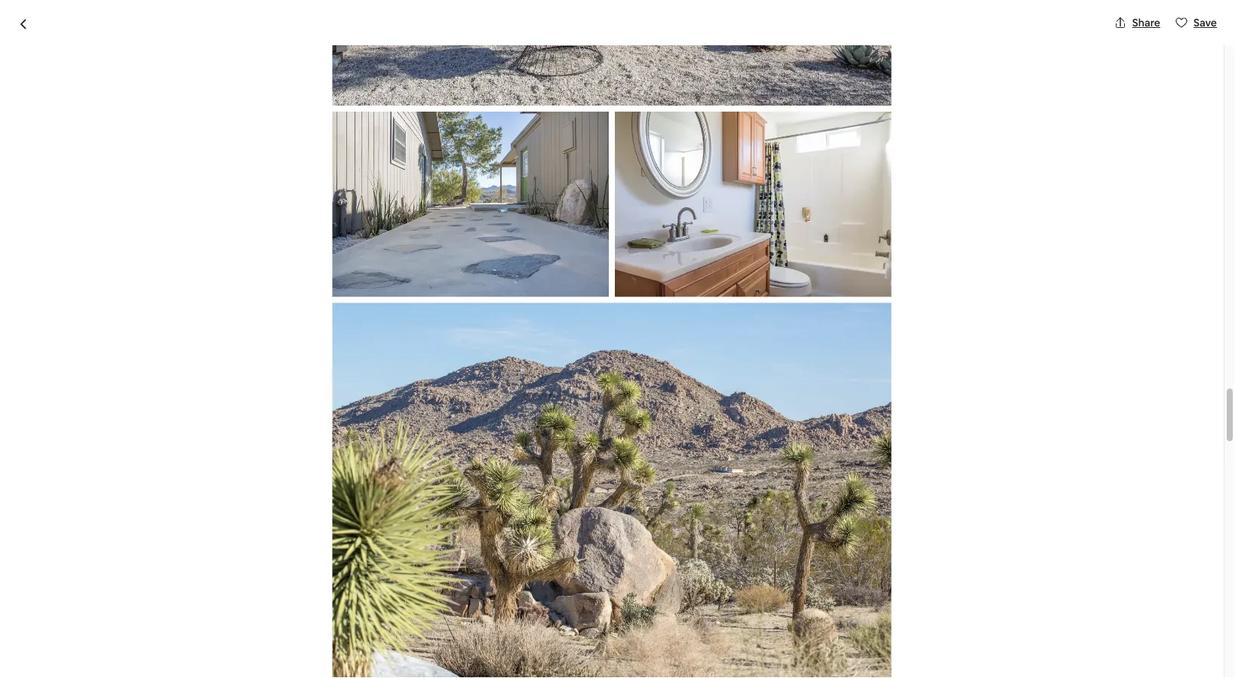 Task type: locate. For each thing, give the bounding box(es) containing it.
highlands up fi.
[[213, 554, 268, 569]]

1 vertical spatial you
[[832, 482, 850, 496]]

cabin
[[531, 554, 561, 569], [356, 662, 386, 678]]

1 vertical spatial to
[[336, 572, 348, 587]]

4/3/2024 button
[[772, 337, 1015, 379]]

1 horizontal spatial a
[[390, 554, 396, 569]]

dialog
[[0, 0, 1235, 678]]

room inside beautiful location, great place to start or complete that artist project. one room bedroom/one bath cabin with full kitchen,patio & wi-fi .
[[216, 662, 245, 678]]

0 horizontal spatial &
[[223, 572, 232, 587]]

for inside dedicated workspace a room with wifi that's well-suited for working.
[[403, 384, 418, 397]]

0 horizontal spatial a
[[351, 572, 357, 587]]

march
[[378, 467, 413, 482]]

1 horizontal spatial wi-
[[521, 662, 538, 678]]

0 vertical spatial artist
[[316, 536, 348, 551]]

stay.
[[425, 590, 450, 605]]

project. up .
[[529, 644, 572, 660]]

cabin up any
[[531, 554, 561, 569]]

new
[[247, 590, 270, 605]]

0 vertical spatial bath
[[503, 554, 528, 569]]

airbnb
[[772, 541, 809, 556]]

beautiful
[[189, 644, 239, 660]]

with left the wifi
[[276, 384, 297, 397]]

one
[[189, 662, 213, 678]]

0 horizontal spatial you
[[238, 435, 256, 449]]

for right 'suited' at the bottom left of the page
[[403, 384, 418, 397]]

room right a
[[247, 384, 274, 397]]

a
[[238, 384, 245, 397]]

0 vertical spatial to
[[460, 536, 472, 551]]

1 horizontal spatial tree
[[516, 536, 541, 551]]

artist up the includes
[[316, 536, 348, 551]]

located
[[387, 536, 429, 551]]

highlands artist ranch image 3 image
[[618, 82, 823, 255]]

you can check in with the building staff.
[[238, 435, 427, 449]]

0 horizontal spatial wi-
[[234, 572, 251, 587]]

tree up fi.
[[231, 536, 256, 551]]

full
[[591, 554, 607, 569], [416, 662, 432, 678]]

1 vertical spatial bedroom/one
[[248, 662, 325, 678]]

cottage bathroom with tub & shower,  outdoor shower also off main house, image
[[615, 112, 892, 297], [615, 112, 892, 297]]

0 horizontal spatial cabin
[[356, 662, 386, 678]]

hosted
[[319, 278, 374, 300]]

listing image 19 image
[[332, 0, 892, 105], [332, 0, 892, 105]]

bedroom/one
[[423, 554, 500, 569], [248, 662, 325, 678]]

0 horizontal spatial bedroom/one
[[248, 662, 325, 678]]

bedroom/one up the "studio"
[[423, 554, 500, 569]]

listing image 22 image
[[332, 303, 892, 678], [332, 303, 892, 678]]

be
[[881, 482, 894, 496]]

you for you won't be charged yet
[[832, 482, 850, 496]]

1 vertical spatial &
[[510, 662, 519, 678]]

& up our on the left bottom
[[223, 572, 232, 587]]

with inside beautiful location, great place to start or complete that artist project. one room bedroom/one bath cabin with full kitchen,patio & wi-fi .
[[389, 662, 413, 678]]

share
[[1132, 16, 1161, 29]]

0 horizontal spatial artist
[[271, 554, 302, 569]]

&
[[223, 572, 232, 587], [510, 662, 519, 678]]

2 $450 from the top
[[772, 513, 800, 529]]

0 horizontal spatial full
[[416, 662, 432, 678]]

1 vertical spatial ranch
[[305, 554, 339, 569]]

room down beautiful
[[216, 662, 245, 678]]

1 horizontal spatial you
[[832, 482, 850, 496]]

$450 for $450 x 5 nights
[[772, 513, 800, 529]]

& down the artist
[[510, 662, 519, 678]]

listing image 20 image
[[332, 112, 609, 297], [332, 112, 609, 297]]

0 horizontal spatial before
[[337, 467, 375, 482]]

0 vertical spatial full
[[591, 554, 607, 569]]

1 horizontal spatial joshua
[[474, 536, 514, 551]]

1 horizontal spatial room
[[247, 384, 274, 397]]

share button
[[1108, 10, 1167, 35]]

a left the 900 at bottom
[[351, 572, 357, 587]]

0 horizontal spatial for
[[403, 384, 418, 397]]

highlands
[[259, 536, 314, 551], [213, 554, 268, 569]]

listing
[[919, 645, 949, 659]]

1 vertical spatial cabin
[[356, 662, 386, 678]]

highlands artist ranch image 4 image
[[829, 0, 1035, 76]]

0 vertical spatial wi-
[[234, 572, 251, 587]]

suited
[[371, 384, 401, 397]]

patio,
[[189, 572, 221, 587]]

0 vertical spatial &
[[223, 572, 232, 587]]

with
[[276, 384, 297, 397], [320, 435, 341, 449], [564, 554, 588, 569], [389, 662, 413, 678]]

report
[[862, 645, 896, 659]]

0 vertical spatial ranch
[[350, 536, 385, 551]]

2 vertical spatial to
[[357, 644, 369, 660]]

1 horizontal spatial bath
[[503, 554, 528, 569]]

for
[[403, 384, 418, 397], [530, 572, 546, 587]]

1 vertical spatial bath
[[328, 662, 354, 678]]

0 vertical spatial $450
[[772, 298, 811, 320]]

staff.
[[403, 435, 427, 449]]

1 horizontal spatial bedroom/one
[[423, 554, 500, 569]]

1 horizontal spatial cabin
[[531, 554, 561, 569]]

kitchen,patio
[[435, 662, 508, 678]]

1 horizontal spatial before
[[803, 593, 841, 608]]

a left one
[[390, 554, 396, 569]]

1 horizontal spatial &
[[510, 662, 519, 678]]

0 vertical spatial project.
[[571, 572, 614, 587]]

service
[[812, 541, 852, 556]]

before right total
[[803, 593, 841, 608]]

working.
[[420, 384, 461, 397]]

full down park.
[[591, 554, 607, 569]]

tree left 'national'
[[516, 536, 541, 551]]

park.
[[592, 536, 619, 551]]

0 vertical spatial before
[[337, 467, 375, 482]]

1 vertical spatial room
[[216, 662, 245, 678]]

before down the
[[337, 467, 375, 482]]

fee
[[854, 541, 872, 556]]

wi- up our on the left bottom
[[234, 572, 251, 587]]

joshua
[[189, 536, 229, 551], [474, 536, 514, 551]]

1 vertical spatial wi-
[[521, 662, 538, 678]]

you left can
[[238, 435, 256, 449]]

0 horizontal spatial tree
[[231, 536, 256, 551]]

report this listing
[[862, 645, 949, 659]]

0 vertical spatial bedroom/one
[[423, 554, 500, 569]]

bath up equipped
[[503, 554, 528, 569]]

1 vertical spatial $450
[[772, 513, 800, 529]]

you
[[238, 435, 256, 449], [832, 482, 850, 496]]

0 vertical spatial room
[[247, 384, 274, 397]]

wi- inside beautiful location, great place to start or complete that artist project. one room bedroom/one bath cabin with full kitchen,patio & wi-fi .
[[521, 662, 538, 678]]

1 vertical spatial before
[[803, 593, 841, 608]]

to left the start
[[357, 644, 369, 660]]

0 vertical spatial for
[[403, 384, 418, 397]]

1 horizontal spatial artist
[[316, 536, 348, 551]]

highlands up is
[[259, 536, 314, 551]]

national
[[544, 536, 590, 551]]

for left any
[[530, 572, 546, 587]]

with inside dedicated workspace a room with wifi that's well-suited for working.
[[276, 384, 297, 397]]

a
[[390, 554, 396, 569], [351, 572, 357, 587]]

full down complete
[[416, 662, 432, 678]]

0 horizontal spatial room
[[216, 662, 245, 678]]

well-
[[348, 384, 371, 397]]

reserve button
[[772, 434, 1015, 470]]

reserve
[[871, 444, 916, 459]]

0 horizontal spatial ranch
[[305, 554, 339, 569]]

artist up is
[[271, 554, 302, 569]]

to up library
[[336, 572, 348, 587]]

cabin inside beautiful location, great place to start or complete that artist project. one room bedroom/one bath cabin with full kitchen,patio & wi-fi .
[[356, 662, 386, 678]]

0 vertical spatial a
[[390, 554, 396, 569]]

with down 'national'
[[564, 554, 588, 569]]

fi
[[538, 662, 545, 678]]

by frederick
[[378, 278, 474, 300]]

fi.
[[251, 572, 261, 587]]

joshua up equipped
[[474, 536, 514, 551]]

ft.
[[403, 572, 415, 587]]

with down or
[[389, 662, 413, 678]]

0 horizontal spatial bath
[[328, 662, 354, 678]]

wi-
[[234, 572, 251, 587], [521, 662, 538, 678]]

save
[[1194, 16, 1217, 29]]

& inside 'joshua tree highlands artist ranch located next to joshua tree national park. the highlands artist ranch includes a one bedroom/one bath cabin with full kitchen, patio, & wi-fi. it is adjacent to a 900 sq. ft. art studio equipped for any project. guest have use of our new art lab library during their stay.'
[[223, 572, 232, 587]]

to
[[460, 536, 472, 551], [336, 572, 348, 587], [357, 644, 369, 660]]

to inside beautiful location, great place to start or complete that artist project. one room bedroom/one bath cabin with full kitchen,patio & wi-fi .
[[357, 644, 369, 660]]

room inside dedicated workspace a room with wifi that's well-suited for working.
[[247, 384, 274, 397]]

0 vertical spatial cabin
[[531, 554, 561, 569]]

library
[[317, 590, 355, 605]]

0 horizontal spatial to
[[336, 572, 348, 587]]

1 horizontal spatial full
[[591, 554, 607, 569]]

artist
[[497, 644, 526, 660]]

& inside beautiful location, great place to start or complete that artist project. one room bedroom/one bath cabin with full kitchen,patio & wi-fi .
[[510, 662, 519, 678]]

learn more about the host, frederick. image
[[640, 280, 682, 322], [640, 280, 682, 322]]

ranch up the includes
[[350, 536, 385, 551]]

$450 left 'night'
[[772, 298, 811, 320]]

ranch
[[350, 536, 385, 551], [305, 554, 339, 569]]

wi- left .
[[521, 662, 538, 678]]

1 vertical spatial full
[[416, 662, 432, 678]]

dialog containing share
[[0, 0, 1235, 678]]

project. right any
[[571, 572, 614, 587]]

cabin down the start
[[356, 662, 386, 678]]

during
[[358, 590, 394, 605]]

$450 left "x"
[[772, 513, 800, 529]]

you left 'won't'
[[832, 482, 850, 496]]

bath down place
[[328, 662, 354, 678]]

1 horizontal spatial for
[[530, 572, 546, 587]]

1 tree from the left
[[231, 536, 256, 551]]

ranch up adjacent
[[305, 554, 339, 569]]

wi- inside 'joshua tree highlands artist ranch located next to joshua tree national park. the highlands artist ranch includes a one bedroom/one bath cabin with full kitchen, patio, & wi-fi. it is adjacent to a 900 sq. ft. art studio equipped for any project. guest have use of our new art lab library during their stay.'
[[234, 572, 251, 587]]

1 vertical spatial project.
[[529, 644, 572, 660]]

0 horizontal spatial joshua
[[189, 536, 229, 551]]

0 vertical spatial you
[[238, 435, 256, 449]]

yet
[[939, 482, 955, 496]]

1 $450 from the top
[[772, 298, 811, 320]]

1 horizontal spatial to
[[357, 644, 369, 660]]

report this listing button
[[838, 645, 949, 659]]

joshua up the on the left of page
[[189, 536, 229, 551]]

with right in
[[320, 435, 341, 449]]

place
[[324, 644, 354, 660]]

dedicated
[[238, 364, 297, 380]]

to right "next"
[[460, 536, 472, 551]]

room
[[247, 384, 274, 397], [216, 662, 245, 678]]

bedroom/one down great
[[248, 662, 325, 678]]

1 vertical spatial for
[[530, 572, 546, 587]]



Task type: describe. For each thing, give the bounding box(es) containing it.
workspace
[[300, 364, 362, 380]]

that
[[471, 644, 494, 660]]

charged
[[896, 482, 937, 496]]

baths
[[367, 305, 398, 320]]

entire bungalow hosted by frederick 3 beds · 2 baths
[[189, 278, 474, 320]]

can
[[258, 435, 276, 449]]

total before taxes
[[772, 593, 874, 608]]

1 joshua from the left
[[189, 536, 229, 551]]

900
[[360, 572, 381, 587]]

is
[[274, 572, 282, 587]]

$450 for $450 night
[[772, 298, 811, 320]]

2 horizontal spatial to
[[460, 536, 472, 551]]

1 vertical spatial a
[[351, 572, 357, 587]]

have
[[653, 572, 680, 587]]

2
[[357, 305, 364, 320]]

check
[[278, 435, 307, 449]]

guest
[[617, 572, 651, 587]]

bedroom/one inside beautiful location, great place to start or complete that artist project. one room bedroom/one bath cabin with full kitchen,patio & wi-fi .
[[248, 662, 325, 678]]

bungalow
[[239, 278, 316, 300]]

any
[[549, 572, 569, 587]]

$450 x 5 nights
[[772, 513, 855, 529]]

entire
[[189, 278, 235, 300]]

cancellation
[[265, 467, 334, 482]]

taxes
[[843, 593, 874, 608]]

equipped
[[474, 572, 528, 587]]

includes
[[342, 554, 387, 569]]

2 tree from the left
[[516, 536, 541, 551]]

location,
[[241, 644, 289, 660]]

project. inside beautiful location, great place to start or complete that artist project. one room bedroom/one bath cabin with full kitchen,patio & wi-fi .
[[529, 644, 572, 660]]

for inside 'joshua tree highlands artist ranch located next to joshua tree national park. the highlands artist ranch includes a one bedroom/one bath cabin with full kitchen, patio, & wi-fi. it is adjacent to a 900 sq. ft. art studio equipped for any project. guest have use of our new art lab library during their stay.'
[[530, 572, 546, 587]]

bedroom/one inside 'joshua tree highlands artist ranch located next to joshua tree national park. the highlands artist ranch includes a one bedroom/one bath cabin with full kitchen, patio, & wi-fi. it is adjacent to a 900 sq. ft. art studio equipped for any project. guest have use of our new art lab library during their stay.'
[[423, 554, 500, 569]]

it
[[264, 572, 271, 587]]

airbnb service fee
[[772, 541, 872, 556]]

dedicated workspace a room with wifi that's well-suited for working.
[[238, 364, 461, 397]]

joshua tree highlands artist ranch located next to joshua tree national park. the highlands artist ranch includes a one bedroom/one bath cabin with full kitchen, patio, & wi-fi. it is adjacent to a 900 sq. ft. art studio equipped for any project. guest have use of our new art lab library during their stay.
[[189, 536, 682, 605]]

you won't be charged yet
[[832, 482, 955, 496]]

project. inside 'joshua tree highlands artist ranch located next to joshua tree national park. the highlands artist ranch includes a one bedroom/one bath cabin with full kitchen, patio, & wi-fi. it is adjacent to a 900 sq. ft. art studio equipped for any project. guest have use of our new art lab library during their stay.'
[[571, 572, 614, 587]]

our
[[226, 590, 244, 605]]

lab
[[294, 590, 314, 605]]

full inside beautiful location, great place to start or complete that artist project. one room bedroom/one bath cabin with full kitchen,patio & wi-fi .
[[416, 662, 432, 678]]

1 horizontal spatial ranch
[[350, 536, 385, 551]]

bath inside beautiful location, great place to start or complete that artist project. one room bedroom/one bath cabin with full kitchen,patio & wi-fi .
[[328, 662, 354, 678]]

wifi
[[299, 384, 316, 397]]

their
[[396, 590, 422, 605]]

nights
[[821, 513, 855, 529]]

adjacent
[[285, 572, 333, 587]]

$450 x 5 nights button
[[772, 513, 855, 529]]

night
[[814, 303, 843, 318]]

1 vertical spatial highlands
[[213, 554, 268, 569]]

beautiful location, great place to start or complete that artist project. one room bedroom/one bath cabin with full kitchen,patio & wi-fi .
[[189, 644, 572, 678]]

studio
[[437, 572, 471, 587]]

x
[[802, 513, 809, 529]]

start
[[371, 644, 398, 660]]

·
[[352, 305, 354, 320]]

1 vertical spatial artist
[[271, 554, 302, 569]]

save button
[[1170, 10, 1223, 35]]

3
[[312, 305, 319, 320]]

0 vertical spatial highlands
[[259, 536, 314, 551]]

highlands artist ranch cottage image
[[618, 0, 823, 76]]

2 joshua from the left
[[474, 536, 514, 551]]

beds
[[321, 305, 349, 320]]

in
[[309, 435, 318, 449]]

kitchen,
[[610, 554, 654, 569]]

main studio image
[[189, 0, 612, 255]]

highlands artist ranch image 5 image
[[829, 82, 1035, 255]]

cabin inside 'joshua tree highlands artist ranch located next to joshua tree national park. the highlands artist ranch includes a one bedroom/one bath cabin with full kitchen, patio, & wi-fi. it is adjacent to a 900 sq. ft. art studio equipped for any project. guest have use of our new art lab library during their stay.'
[[531, 554, 561, 569]]

great
[[291, 644, 321, 660]]

of
[[211, 590, 223, 605]]

4
[[415, 467, 423, 482]]

won't
[[852, 482, 879, 496]]

the
[[189, 554, 211, 569]]

art
[[273, 590, 291, 605]]

complete
[[415, 644, 468, 660]]

.
[[548, 662, 551, 678]]

or
[[401, 644, 412, 660]]

4/3/2024
[[781, 357, 826, 370]]

total
[[772, 593, 800, 608]]

free
[[238, 467, 263, 482]]

5
[[811, 513, 818, 529]]

bath inside 'joshua tree highlands artist ranch located next to joshua tree national park. the highlands artist ranch includes a one bedroom/one bath cabin with full kitchen, patio, & wi-fi. it is adjacent to a 900 sq. ft. art studio equipped for any project. guest have use of our new art lab library during their stay.'
[[503, 554, 528, 569]]

airbnb service fee button
[[772, 541, 872, 556]]

sq.
[[384, 572, 400, 587]]

free cancellation before march 4
[[238, 467, 423, 482]]

art
[[418, 572, 434, 587]]

building
[[362, 435, 401, 449]]

full inside 'joshua tree highlands artist ranch located next to joshua tree national park. the highlands artist ranch includes a one bedroom/one bath cabin with full kitchen, patio, & wi-fi. it is adjacent to a 900 sq. ft. art studio equipped for any project. guest have use of our new art lab library during their stay.'
[[591, 554, 607, 569]]

next
[[432, 536, 457, 551]]

use
[[189, 590, 209, 605]]

the
[[344, 435, 360, 449]]

$450 night
[[772, 298, 843, 320]]

this
[[899, 645, 917, 659]]

with inside 'joshua tree highlands artist ranch located next to joshua tree national park. the highlands artist ranch includes a one bedroom/one bath cabin with full kitchen, patio, & wi-fi. it is adjacent to a 900 sq. ft. art studio equipped for any project. guest have use of our new art lab library during their stay.'
[[564, 554, 588, 569]]

one
[[399, 554, 420, 569]]

you for you can check in with the building staff.
[[238, 435, 256, 449]]



Task type: vqa. For each thing, say whether or not it's contained in the screenshot.
–
no



